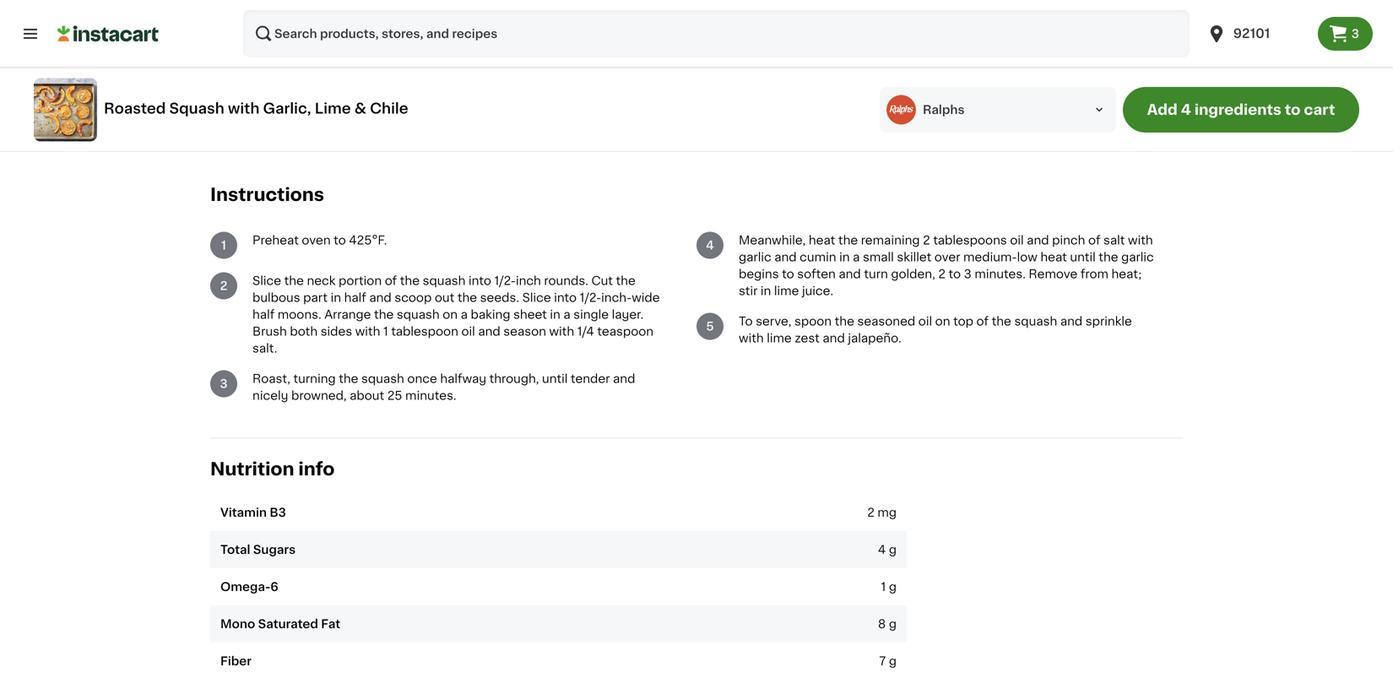 Task type: describe. For each thing, give the bounding box(es) containing it.
2 left bulbous
[[220, 280, 227, 292]]

finely
[[311, 17, 344, 28]]

add 4 ingredients to cart
[[1147, 103, 1335, 117]]

b3
[[270, 507, 286, 519]]

inch
[[516, 275, 541, 287]]

and down meanwhile,
[[774, 251, 797, 263]]

1 horizontal spatial heat
[[1041, 251, 1067, 263]]

please
[[210, 114, 241, 123]]

and up low on the right top of page
[[1027, 234, 1049, 246]]

garlic inside 1 teaspoon finely chopped garlic 1 teaspoon ground cumin ½ teaspoon freshly grated lime zest 2 teaspoons lime juice
[[404, 17, 436, 28]]

portion
[[339, 275, 382, 287]]

through,
[[489, 373, 539, 385]]

ground
[[311, 34, 354, 45]]

rounds.
[[544, 275, 588, 287]]

zest inside 1 teaspoon finely chopped garlic 1 teaspoon ground cumin ½ teaspoon freshly grated lime zest 2 teaspoons lime juice
[[432, 50, 457, 62]]

squash down the scoop
[[397, 309, 440, 321]]

on inside slice the neck portion of the squash into 1/2-inch rounds. cut the bulbous part in half and scoop out the seeds. slice into 1/2-inch-wide half moons. arrange the squash on a baking sheet in a single layer. brush both sides with 1 tablespoon oil and season with 1/4 teaspoon salt.
[[443, 309, 458, 321]]

zest inside to serve, spoon the seasoned oil on top of the squash and sprinkle with lime zest and jalapeño.
[[795, 332, 820, 344]]

roasted squash with garlic, lime & chile
[[104, 101, 408, 116]]

match
[[464, 114, 493, 123]]

mg
[[878, 507, 897, 519]]

ingredients.
[[496, 114, 551, 123]]

begins
[[739, 268, 779, 280]]

with left garlic,
[[228, 101, 260, 116]]

0 horizontal spatial 3
[[220, 378, 228, 390]]

0 vertical spatial heat
[[809, 234, 835, 246]]

please review suggested items to make sure that they match ingredients. consult product packaging to confirm any dietary or nutritional information which is provided here for convenience only.
[[210, 114, 1111, 123]]

lime inside meanwhile, heat the remaining 2 tablespoons oil and pinch of salt with garlic and cumin in a small skillet over medium-low heat until the garlic begins to soften and turn golden, 2 to 3 minutes. remove from heat; stir in lime juice.
[[774, 285, 799, 297]]

½
[[244, 50, 256, 62]]

4 inside button
[[1181, 103, 1191, 117]]

information
[[849, 114, 902, 123]]

ingredients
[[1195, 103, 1282, 117]]

sheet
[[513, 309, 547, 321]]

25
[[387, 390, 402, 402]]

1 vertical spatial half
[[252, 309, 275, 321]]

instacart logo image
[[57, 24, 159, 44]]

oil inside to serve, spoon the seasoned oil on top of the squash and sprinkle with lime zest and jalapeño.
[[918, 316, 932, 327]]

of inside meanwhile, heat the remaining 2 tablespoons oil and pinch of salt with garlic and cumin in a small skillet over medium-low heat until the garlic begins to soften and turn golden, 2 to 3 minutes. remove from heat; stir in lime juice.
[[1088, 234, 1101, 246]]

squash
[[169, 101, 224, 116]]

golden,
[[891, 268, 935, 280]]

the right 'spoon' at right top
[[835, 316, 854, 327]]

top
[[953, 316, 974, 327]]

add
[[1147, 103, 1178, 117]]

4 for 4
[[706, 240, 714, 251]]

meanwhile,
[[739, 234, 806, 246]]

0 vertical spatial half
[[344, 292, 366, 304]]

lime
[[315, 101, 351, 116]]

cut
[[591, 275, 613, 287]]

remove
[[1029, 268, 1078, 280]]

jalapeño.
[[848, 332, 902, 344]]

sugars
[[253, 544, 296, 556]]

lime right grated
[[404, 50, 429, 62]]

1 for 1
[[221, 240, 226, 251]]

turning
[[293, 373, 336, 385]]

bulbous
[[252, 292, 300, 304]]

total
[[220, 544, 250, 556]]

teaspoons
[[254, 67, 317, 79]]

and inside roast, turning the squash once halfway through, until tender and nicely browned, about 25 minutes.
[[613, 373, 635, 385]]

scoop
[[395, 292, 432, 304]]

only.
[[1089, 114, 1111, 123]]

and down 'spoon' at right top
[[823, 332, 845, 344]]

1 92101 button from the left
[[1196, 10, 1318, 57]]

and down baking
[[478, 326, 500, 337]]

8
[[878, 618, 886, 630]]

to
[[739, 316, 753, 327]]

nutritional
[[799, 114, 846, 123]]

layer.
[[612, 309, 644, 321]]

until inside roast, turning the squash once halfway through, until tender and nicely browned, about 25 minutes.
[[542, 373, 568, 385]]

squash inside roast, turning the squash once halfway through, until tender and nicely browned, about 25 minutes.
[[361, 373, 404, 385]]

chopped
[[347, 17, 401, 28]]

0 vertical spatial 1/2-
[[494, 275, 516, 287]]

grated
[[362, 50, 401, 62]]

3 button
[[1318, 17, 1373, 51]]

items
[[328, 114, 354, 123]]

minutes. inside roast, turning the squash once halfway through, until tender and nicely browned, about 25 minutes.
[[405, 390, 456, 402]]

moons.
[[278, 309, 321, 321]]

oil inside slice the neck portion of the squash into 1/2-inch rounds. cut the bulbous part in half and scoop out the seeds. slice into 1/2-inch-wide half moons. arrange the squash on a baking sheet in a single layer. brush both sides with 1 tablespoon oil and season with 1/4 teaspoon salt.
[[461, 326, 475, 337]]

lime down 'freshly'
[[320, 67, 345, 79]]

vitamin b3
[[220, 507, 286, 519]]

browned,
[[291, 390, 347, 402]]

out
[[435, 292, 454, 304]]

ralphs
[[923, 104, 965, 116]]

g for 8 g
[[889, 618, 897, 630]]

tender
[[571, 373, 610, 385]]

to right the oven
[[334, 234, 346, 246]]

1 vertical spatial slice
[[522, 292, 551, 304]]

total sugars
[[220, 544, 296, 556]]

2 up skillet
[[923, 234, 930, 246]]

consult
[[553, 114, 590, 123]]

omega-
[[220, 581, 270, 593]]

of inside slice the neck portion of the squash into 1/2-inch rounds. cut the bulbous part in half and scoop out the seeds. slice into 1/2-inch-wide half moons. arrange the squash on a baking sheet in a single layer. brush both sides with 1 tablespoon oil and season with 1/4 teaspoon salt.
[[385, 275, 397, 287]]

sides
[[321, 326, 352, 337]]

roast,
[[252, 373, 290, 385]]

and down portion
[[369, 292, 392, 304]]

once
[[407, 373, 437, 385]]

to down over
[[949, 268, 961, 280]]

neck
[[307, 275, 336, 287]]

oven
[[302, 234, 331, 246]]

425°f.
[[349, 234, 387, 246]]

roast, turning the squash once halfway through, until tender and nicely browned, about 25 minutes.
[[252, 373, 635, 402]]

g for 7 g
[[889, 655, 897, 667]]

that
[[419, 114, 438, 123]]

mono saturated fat
[[220, 618, 340, 630]]

cart
[[1304, 103, 1335, 117]]

teaspoon inside slice the neck portion of the squash into 1/2-inch rounds. cut the bulbous part in half and scoop out the seeds. slice into 1/2-inch-wide half moons. arrange the squash on a baking sheet in a single layer. brush both sides with 1 tablespoon oil and season with 1/4 teaspoon salt.
[[597, 326, 654, 337]]

the inside roast, turning the squash once halfway through, until tender and nicely browned, about 25 minutes.
[[339, 373, 358, 385]]

brush
[[252, 326, 287, 337]]

with left 1/4
[[549, 326, 574, 337]]

they
[[440, 114, 461, 123]]

with down arrange
[[355, 326, 380, 337]]

1 horizontal spatial a
[[564, 309, 570, 321]]

the right out
[[458, 292, 477, 304]]

ralphs image
[[887, 95, 916, 125]]

2 mg
[[867, 507, 897, 519]]

meanwhile, heat the remaining 2 tablespoons oil and pinch of salt with garlic and cumin in a small skillet over medium-low heat until the garlic begins to soften and turn golden, 2 to 3 minutes. remove from heat; stir in lime juice.
[[739, 234, 1154, 297]]



Task type: vqa. For each thing, say whether or not it's contained in the screenshot.
a
yes



Task type: locate. For each thing, give the bounding box(es) containing it.
a left small
[[853, 251, 860, 263]]

minutes. down medium-
[[975, 268, 1026, 280]]

1 vertical spatial into
[[554, 292, 577, 304]]

1 inside slice the neck portion of the squash into 1/2-inch rounds. cut the bulbous part in half and scoop out the seeds. slice into 1/2-inch-wide half moons. arrange the squash on a baking sheet in a single layer. brush both sides with 1 tablespoon oil and season with 1/4 teaspoon salt.
[[383, 326, 388, 337]]

2 inside 1 teaspoon finely chopped garlic 1 teaspoon ground cumin ½ teaspoon freshly grated lime zest 2 teaspoons lime juice
[[244, 67, 251, 79]]

1 horizontal spatial slice
[[522, 292, 551, 304]]

heat;
[[1112, 268, 1142, 280]]

in right part
[[331, 292, 341, 304]]

0 horizontal spatial 4
[[706, 240, 714, 251]]

1 vertical spatial 1/2-
[[580, 292, 601, 304]]

which
[[904, 114, 932, 123]]

squash up out
[[423, 275, 466, 287]]

1 horizontal spatial zest
[[795, 332, 820, 344]]

of inside to serve, spoon the seasoned oil on top of the squash and sprinkle with lime zest and jalapeño.
[[977, 316, 989, 327]]

slice up bulbous
[[252, 275, 281, 287]]

1 vertical spatial until
[[542, 373, 568, 385]]

and left turn
[[839, 268, 861, 280]]

3 inside meanwhile, heat the remaining 2 tablespoons oil and pinch of salt with garlic and cumin in a small skillet over medium-low heat until the garlic begins to soften and turn golden, 2 to 3 minutes. remove from heat; stir in lime juice.
[[964, 268, 972, 280]]

into up seeds.
[[469, 275, 491, 287]]

ralphs button
[[880, 87, 1116, 133]]

medium-
[[963, 251, 1017, 263]]

baking
[[471, 309, 510, 321]]

oil down baking
[[461, 326, 475, 337]]

2 horizontal spatial 3
[[1352, 28, 1359, 40]]

with inside meanwhile, heat the remaining 2 tablespoons oil and pinch of salt with garlic and cumin in a small skillet over medium-low heat until the garlic begins to soften and turn golden, 2 to 3 minutes. remove from heat; stir in lime juice.
[[1128, 234, 1153, 246]]

g for 1 g
[[889, 581, 897, 593]]

1 horizontal spatial 4
[[878, 544, 886, 556]]

the left remaining
[[838, 234, 858, 246]]

the down salt
[[1099, 251, 1118, 263]]

oil up low on the right top of page
[[1010, 234, 1024, 246]]

0 horizontal spatial into
[[469, 275, 491, 287]]

garlic,
[[263, 101, 311, 116]]

2 horizontal spatial garlic
[[1121, 251, 1154, 263]]

to inside button
[[1285, 103, 1301, 117]]

of left salt
[[1088, 234, 1101, 246]]

7
[[879, 655, 886, 667]]

or
[[787, 114, 797, 123]]

the up about
[[339, 373, 358, 385]]

minutes. inside meanwhile, heat the remaining 2 tablespoons oil and pinch of salt with garlic and cumin in a small skillet over medium-low heat until the garlic begins to soften and turn golden, 2 to 3 minutes. remove from heat; stir in lime juice.
[[975, 268, 1026, 280]]

product
[[592, 114, 629, 123]]

of
[[1088, 234, 1101, 246], [385, 275, 397, 287], [977, 316, 989, 327]]

a left single
[[564, 309, 570, 321]]

the right top
[[992, 316, 1011, 327]]

on inside to serve, spoon the seasoned oil on top of the squash and sprinkle with lime zest and jalapeño.
[[935, 316, 950, 327]]

0 horizontal spatial on
[[443, 309, 458, 321]]

4
[[1181, 103, 1191, 117], [706, 240, 714, 251], [878, 544, 886, 556]]

4 down 2 mg
[[878, 544, 886, 556]]

0 vertical spatial cumin
[[357, 34, 393, 45]]

preheat oven to 425°f.
[[252, 234, 387, 246]]

until inside meanwhile, heat the remaining 2 tablespoons oil and pinch of salt with garlic and cumin in a small skillet over medium-low heat until the garlic begins to soften and turn golden, 2 to 3 minutes. remove from heat; stir in lime juice.
[[1070, 251, 1096, 263]]

fiber
[[220, 655, 252, 667]]

on down out
[[443, 309, 458, 321]]

a inside meanwhile, heat the remaining 2 tablespoons oil and pinch of salt with garlic and cumin in a small skillet over medium-low heat until the garlic begins to soften and turn golden, 2 to 3 minutes. remove from heat; stir in lime juice.
[[853, 251, 860, 263]]

slice up sheet
[[522, 292, 551, 304]]

2 horizontal spatial oil
[[1010, 234, 1024, 246]]

1 horizontal spatial until
[[1070, 251, 1096, 263]]

to serve, spoon the seasoned oil on top of the squash and sprinkle with lime zest and jalapeño.
[[739, 316, 1132, 344]]

roasted
[[104, 101, 166, 116]]

92101 button
[[1196, 10, 1318, 57], [1206, 10, 1308, 57]]

0 vertical spatial slice
[[252, 275, 281, 287]]

1 for 1 g
[[881, 581, 886, 593]]

until left tender
[[542, 373, 568, 385]]

1 horizontal spatial cumin
[[800, 251, 836, 263]]

0 horizontal spatial minutes.
[[405, 390, 456, 402]]

1 horizontal spatial 3
[[964, 268, 972, 280]]

preheat
[[252, 234, 299, 246]]

omega-6
[[220, 581, 278, 593]]

to left cart
[[1285, 103, 1301, 117]]

part
[[303, 292, 328, 304]]

cumin inside 1 teaspoon finely chopped garlic 1 teaspoon ground cumin ½ teaspoon freshly grated lime zest 2 teaspoons lime juice
[[357, 34, 393, 45]]

lime inside to serve, spoon the seasoned oil on top of the squash and sprinkle with lime zest and jalapeño.
[[767, 332, 792, 344]]

skillet
[[897, 251, 932, 263]]

1 vertical spatial 4
[[706, 240, 714, 251]]

1 vertical spatial heat
[[1041, 251, 1067, 263]]

3 g from the top
[[889, 618, 897, 630]]

0 horizontal spatial of
[[385, 275, 397, 287]]

4 g from the top
[[889, 655, 897, 667]]

2 horizontal spatial 4
[[1181, 103, 1191, 117]]

a
[[853, 251, 860, 263], [461, 309, 468, 321], [564, 309, 570, 321]]

in
[[839, 251, 850, 263], [761, 285, 771, 297], [331, 292, 341, 304], [550, 309, 560, 321]]

info
[[298, 460, 335, 478]]

for
[[1011, 114, 1024, 123]]

seasoned
[[857, 316, 915, 327]]

juice.
[[802, 285, 833, 297]]

squash
[[423, 275, 466, 287], [397, 309, 440, 321], [1014, 316, 1057, 327], [361, 373, 404, 385]]

chile
[[370, 101, 408, 116]]

of up the scoop
[[385, 275, 397, 287]]

3 inside button
[[1352, 28, 1359, 40]]

g up 1 g
[[889, 544, 897, 556]]

2 vertical spatial 4
[[878, 544, 886, 556]]

with down the to
[[739, 332, 764, 344]]

squash inside to serve, spoon the seasoned oil on top of the squash and sprinkle with lime zest and jalapeño.
[[1014, 316, 1057, 327]]

1 horizontal spatial 1/2-
[[580, 292, 601, 304]]

halfway
[[440, 373, 486, 385]]

2 vertical spatial 3
[[220, 378, 228, 390]]

g up 8 g
[[889, 581, 897, 593]]

saturated
[[258, 618, 318, 630]]

0 vertical spatial until
[[1070, 251, 1096, 263]]

1 vertical spatial cumin
[[800, 251, 836, 263]]

2 down ½
[[244, 67, 251, 79]]

4 for 4 g
[[878, 544, 886, 556]]

1 horizontal spatial oil
[[918, 316, 932, 327]]

and
[[1027, 234, 1049, 246], [774, 251, 797, 263], [839, 268, 861, 280], [369, 292, 392, 304], [1060, 316, 1083, 327], [478, 326, 500, 337], [823, 332, 845, 344], [613, 373, 635, 385]]

nutrition info
[[210, 460, 335, 478]]

0 vertical spatial of
[[1088, 234, 1101, 246]]

tablespoon
[[391, 326, 458, 337]]

None search field
[[243, 10, 1189, 57]]

2 left mg at the right bottom
[[867, 507, 875, 519]]

2 vertical spatial of
[[977, 316, 989, 327]]

salt
[[1104, 234, 1125, 246]]

turn
[[864, 268, 888, 280]]

1 vertical spatial zest
[[795, 332, 820, 344]]

garlic up "begins"
[[739, 251, 771, 263]]

of right top
[[977, 316, 989, 327]]

oil inside meanwhile, heat the remaining 2 tablespoons oil and pinch of salt with garlic and cumin in a small skillet over medium-low heat until the garlic begins to soften and turn golden, 2 to 3 minutes. remove from heat; stir in lime juice.
[[1010, 234, 1024, 246]]

0 horizontal spatial a
[[461, 309, 468, 321]]

zest
[[432, 50, 457, 62], [795, 332, 820, 344]]

1/2- up seeds.
[[494, 275, 516, 287]]

1 vertical spatial minutes.
[[405, 390, 456, 402]]

with inside to serve, spoon the seasoned oil on top of the squash and sprinkle with lime zest and jalapeño.
[[739, 332, 764, 344]]

to left soften
[[782, 268, 794, 280]]

teaspoon
[[252, 17, 308, 28], [252, 34, 308, 45], [259, 50, 315, 62], [597, 326, 654, 337]]

cumin up soften
[[800, 251, 836, 263]]

remaining
[[861, 234, 920, 246]]

4 left meanwhile,
[[706, 240, 714, 251]]

small
[[863, 251, 894, 263]]

oil left top
[[918, 316, 932, 327]]

lime down serve,
[[767, 332, 792, 344]]

1 horizontal spatial garlic
[[739, 251, 771, 263]]

in right 'stir'
[[761, 285, 771, 297]]

1/2- up single
[[580, 292, 601, 304]]

0 vertical spatial 3
[[1352, 28, 1359, 40]]

1 horizontal spatial minutes.
[[975, 268, 1026, 280]]

2 horizontal spatial a
[[853, 251, 860, 263]]

in left small
[[839, 251, 850, 263]]

half down portion
[[344, 292, 366, 304]]

0 horizontal spatial 1/2-
[[494, 275, 516, 287]]

92101
[[1233, 27, 1270, 40]]

0 horizontal spatial heat
[[809, 234, 835, 246]]

the up bulbous
[[284, 275, 304, 287]]

0 vertical spatial into
[[469, 275, 491, 287]]

and left sprinkle
[[1060, 316, 1083, 327]]

zest up the they
[[432, 50, 457, 62]]

provided
[[944, 114, 986, 123]]

to left confirm
[[682, 114, 692, 123]]

suggested
[[276, 114, 326, 123]]

1 horizontal spatial of
[[977, 316, 989, 327]]

5
[[706, 321, 714, 332]]

packaging
[[631, 114, 680, 123]]

heat up soften
[[809, 234, 835, 246]]

pinch
[[1052, 234, 1085, 246]]

6
[[270, 581, 278, 593]]

minutes. down once
[[405, 390, 456, 402]]

until up from at the right of the page
[[1070, 251, 1096, 263]]

0 horizontal spatial cumin
[[357, 34, 393, 45]]

squash up 25 on the bottom
[[361, 373, 404, 385]]

to
[[1285, 103, 1301, 117], [357, 114, 366, 123], [682, 114, 692, 123], [334, 234, 346, 246], [782, 268, 794, 280], [949, 268, 961, 280]]

stir
[[739, 285, 758, 297]]

fat
[[321, 618, 340, 630]]

1 vertical spatial of
[[385, 275, 397, 287]]

0 vertical spatial 4
[[1181, 103, 1191, 117]]

low
[[1017, 251, 1038, 263]]

minutes.
[[975, 268, 1026, 280], [405, 390, 456, 402]]

the right arrange
[[374, 309, 394, 321]]

about
[[350, 390, 384, 402]]

garlic right chopped
[[404, 17, 436, 28]]

to left make
[[357, 114, 366, 123]]

g
[[889, 544, 897, 556], [889, 581, 897, 593], [889, 618, 897, 630], [889, 655, 897, 667]]

into down rounds. at top
[[554, 292, 577, 304]]

is
[[934, 114, 942, 123]]

2 g from the top
[[889, 581, 897, 593]]

nicely
[[252, 390, 288, 402]]

heat up remove in the right of the page
[[1041, 251, 1067, 263]]

slice the neck portion of the squash into 1/2-inch rounds. cut the bulbous part in half and scoop out the seeds. slice into 1/2-inch-wide half moons. arrange the squash on a baking sheet in a single layer. brush both sides with 1 tablespoon oil and season with 1/4 teaspoon salt.
[[252, 275, 660, 354]]

squash down remove in the right of the page
[[1014, 316, 1057, 327]]

on left top
[[935, 316, 950, 327]]

half up the brush
[[252, 309, 275, 321]]

3
[[1352, 28, 1359, 40], [964, 268, 972, 280], [220, 378, 228, 390]]

confirm
[[694, 114, 730, 123]]

0 vertical spatial minutes.
[[975, 268, 1026, 280]]

2 down over
[[938, 268, 946, 280]]

nutrition
[[210, 460, 294, 478]]

0 horizontal spatial slice
[[252, 275, 281, 287]]

2 92101 button from the left
[[1206, 10, 1308, 57]]

any
[[732, 114, 750, 123]]

salt.
[[252, 343, 277, 354]]

4 right add
[[1181, 103, 1191, 117]]

cumin down chopped
[[357, 34, 393, 45]]

tablespoons
[[933, 234, 1007, 246]]

cumin inside meanwhile, heat the remaining 2 tablespoons oil and pinch of salt with garlic and cumin in a small skillet over medium-low heat until the garlic begins to soften and turn golden, 2 to 3 minutes. remove from heat; stir in lime juice.
[[800, 251, 836, 263]]

1 horizontal spatial into
[[554, 292, 577, 304]]

single
[[574, 309, 609, 321]]

1 horizontal spatial half
[[344, 292, 366, 304]]

convenience
[[1026, 114, 1087, 123]]

garlic up heat;
[[1121, 251, 1154, 263]]

wide
[[632, 292, 660, 304]]

&
[[354, 101, 366, 116]]

Search field
[[243, 10, 1189, 57]]

a left baking
[[461, 309, 468, 321]]

g for 4 g
[[889, 544, 897, 556]]

over
[[935, 251, 960, 263]]

0 horizontal spatial until
[[542, 373, 568, 385]]

1 g
[[881, 581, 897, 593]]

lime left juice.
[[774, 285, 799, 297]]

g right 8
[[889, 618, 897, 630]]

soften
[[797, 268, 836, 280]]

1 horizontal spatial on
[[935, 316, 950, 327]]

the up inch-
[[616, 275, 636, 287]]

season
[[503, 326, 546, 337]]

2
[[244, 67, 251, 79], [923, 234, 930, 246], [938, 268, 946, 280], [220, 280, 227, 292], [867, 507, 875, 519]]

0 horizontal spatial half
[[252, 309, 275, 321]]

0 vertical spatial zest
[[432, 50, 457, 62]]

2 horizontal spatial of
[[1088, 234, 1101, 246]]

in right sheet
[[550, 309, 560, 321]]

4 g
[[878, 544, 897, 556]]

1 g from the top
[[889, 544, 897, 556]]

1 for 1 teaspoon finely chopped garlic 1 teaspoon ground cumin ½ teaspoon freshly grated lime zest 2 teaspoons lime juice
[[244, 17, 249, 28]]

with right salt
[[1128, 234, 1153, 246]]

1/2-
[[494, 275, 516, 287], [580, 292, 601, 304]]

1 vertical spatial 3
[[964, 268, 972, 280]]

g right 7
[[889, 655, 897, 667]]

zest down 'spoon' at right top
[[795, 332, 820, 344]]

here
[[988, 114, 1009, 123]]

0 horizontal spatial oil
[[461, 326, 475, 337]]

the up the scoop
[[400, 275, 420, 287]]

0 horizontal spatial garlic
[[404, 17, 436, 28]]

dietary
[[752, 114, 785, 123]]

0 horizontal spatial zest
[[432, 50, 457, 62]]

and right tender
[[613, 373, 635, 385]]



